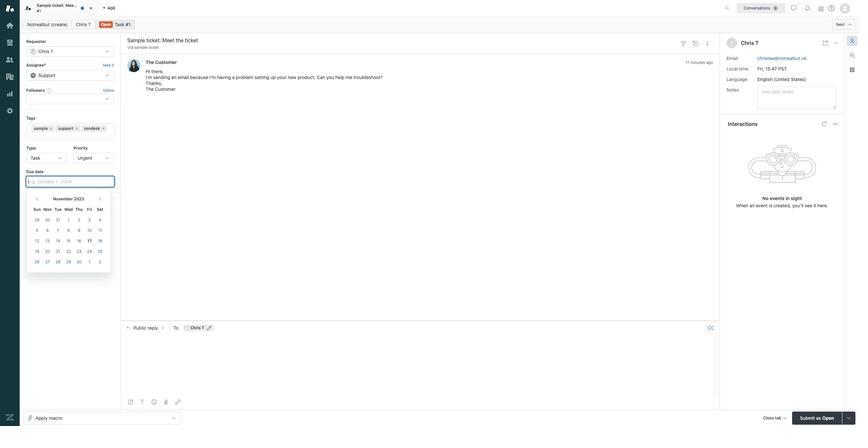 Task type: vqa. For each thing, say whether or not it's contained in the screenshot.
Ticket inside the sample ticket: meet the ticket #1
yes



Task type: locate. For each thing, give the bounding box(es) containing it.
0 horizontal spatial 30
[[45, 218, 50, 222]]

remove image right support
[[75, 127, 79, 130]]

reporting image
[[6, 90, 14, 98]]

troubleshoot?
[[354, 75, 383, 80]]

task down 'type'
[[31, 155, 40, 161]]

0 vertical spatial sample
[[134, 45, 148, 50]]

0 vertical spatial it
[[112, 63, 114, 68]]

it right the take
[[112, 63, 114, 68]]

0 horizontal spatial 11
[[98, 228, 102, 233]]

0 horizontal spatial remove image
[[49, 127, 53, 130]]

an inside hi there, i'm sending an email because i'm having a problem setting up your new product. can you help me troubleshoot? thanks, the customer
[[171, 75, 177, 80]]

in
[[786, 195, 790, 201]]

1 vertical spatial it
[[814, 203, 817, 208]]

task inside task popup button
[[31, 155, 40, 161]]

2 remove image from the left
[[75, 127, 79, 130]]

0 horizontal spatial 1
[[68, 218, 69, 222]]

15
[[66, 239, 71, 243]]

0 vertical spatial close image
[[88, 5, 94, 11]]

an left email
[[171, 75, 177, 80]]

close image right the
[[88, 5, 94, 11]]

0 horizontal spatial 29
[[35, 218, 40, 222]]

ticket actions image
[[705, 41, 710, 46]]

open
[[101, 22, 111, 27], [823, 415, 834, 421]]

3 remove image from the left
[[101, 127, 105, 130]]

english
[[758, 76, 773, 82]]

11 left 'minutes' at the right
[[686, 60, 690, 65]]

no events in sight when an event is created, you'll see it here.
[[736, 195, 828, 208]]

zendesk support image
[[6, 4, 14, 13]]

1 right the 31 at the left
[[68, 218, 69, 222]]

urgent
[[78, 155, 92, 161]]

1 vertical spatial the
[[146, 86, 154, 92]]

close tab
[[763, 416, 782, 421]]

1 vertical spatial ticket
[[149, 45, 159, 50]]

#1 down "sample"
[[37, 8, 41, 13]]

notifications image
[[805, 5, 811, 11]]

tab
[[20, 0, 98, 16]]

button displays agent's chat status as invisible. image
[[791, 5, 797, 11]]

tags
[[26, 116, 35, 121]]

1 vertical spatial #1
[[126, 22, 131, 27]]

1 vertical spatial 2
[[99, 260, 101, 264]]

open left 'task #1'
[[101, 22, 111, 27]]

29 down sun
[[35, 218, 40, 222]]

0 horizontal spatial #1
[[37, 8, 41, 13]]

the down thanks,
[[146, 86, 154, 92]]

6
[[46, 228, 49, 233]]

here.
[[818, 203, 828, 208]]

12
[[35, 239, 39, 243]]

0 horizontal spatial ticket
[[84, 3, 95, 8]]

1 horizontal spatial close image
[[833, 40, 839, 46]]

close tab button
[[760, 412, 790, 426]]

i'm left having
[[209, 75, 216, 80]]

interactions
[[728, 121, 758, 127]]

0 vertical spatial the
[[146, 60, 154, 65]]

macro
[[49, 415, 62, 421]]

15:47
[[766, 66, 777, 71]]

0 vertical spatial 11
[[686, 60, 690, 65]]

0 horizontal spatial it
[[112, 63, 114, 68]]

sending
[[153, 75, 170, 80]]

ticket inside sample ticket: meet the ticket #1
[[84, 3, 95, 8]]

can
[[317, 75, 325, 80]]

0 horizontal spatial task
[[31, 155, 40, 161]]

close image right view more details image
[[833, 40, 839, 46]]

customer up there,
[[155, 60, 177, 65]]

11
[[686, 60, 690, 65], [98, 228, 102, 233]]

0 vertical spatial #1
[[37, 8, 41, 13]]

via sample ticket
[[127, 45, 159, 50]]

11 minutes ago text field
[[686, 60, 713, 65]]

1 vertical spatial an
[[750, 203, 755, 208]]

add link (cmd k) image
[[175, 400, 180, 405]]

it right "see"
[[814, 203, 817, 208]]

it
[[112, 63, 114, 68], [814, 203, 817, 208]]

customer down sending
[[155, 86, 176, 92]]

0 vertical spatial ticket
[[84, 3, 95, 8]]

email
[[727, 55, 738, 61]]

2 left 3
[[78, 218, 80, 222]]

2
[[78, 218, 80, 222], [99, 260, 101, 264]]

30 left the 31 at the left
[[45, 218, 50, 222]]

due date
[[26, 169, 44, 174]]

sun mon tue wed thu
[[33, 207, 83, 212]]

0 horizontal spatial close image
[[88, 5, 94, 11]]

events image
[[693, 41, 698, 46]]

2 horizontal spatial remove image
[[101, 127, 105, 130]]

task down add
[[115, 22, 124, 27]]

1 horizontal spatial remove image
[[75, 127, 79, 130]]

#1 inside secondary element
[[126, 22, 131, 27]]

0 vertical spatial open
[[101, 22, 111, 27]]

t inside secondary element
[[88, 22, 91, 27]]

you
[[327, 75, 334, 80]]

chris down requester
[[38, 49, 49, 54]]

0 vertical spatial an
[[171, 75, 177, 80]]

i'm down hi
[[146, 75, 152, 80]]

you'll
[[793, 203, 804, 208]]

cc
[[708, 325, 715, 331]]

sample down tags
[[34, 126, 48, 131]]

4
[[99, 218, 101, 222]]

0 horizontal spatial open
[[101, 22, 111, 27]]

views image
[[6, 38, 14, 47]]

task button
[[26, 153, 67, 163]]

follow
[[103, 88, 114, 93]]

1 vertical spatial open
[[823, 415, 834, 421]]

sample right via
[[134, 45, 148, 50]]

Due date field
[[26, 177, 114, 187]]

close image
[[88, 5, 94, 11], [833, 40, 839, 46]]

chris t down requester
[[38, 49, 54, 54]]

submit
[[800, 415, 815, 421]]

your
[[277, 75, 287, 80]]

1 vertical spatial customer
[[155, 86, 176, 92]]

sample
[[37, 3, 51, 8]]

19
[[35, 249, 39, 254]]

29 right 28
[[66, 260, 71, 264]]

10
[[87, 228, 92, 233]]

chris t down the
[[76, 22, 91, 27]]

an left event
[[750, 203, 755, 208]]

1 horizontal spatial i'm
[[209, 75, 216, 80]]

apps image
[[850, 67, 855, 73]]

secondary element
[[20, 18, 860, 31]]

the up hi
[[146, 60, 154, 65]]

#1 up via
[[126, 22, 131, 27]]

1 down the 24
[[89, 260, 90, 264]]

ticket up the customer
[[149, 45, 159, 50]]

view more details image
[[823, 40, 828, 46]]

0 vertical spatial 30
[[45, 218, 50, 222]]

zendesk image
[[6, 413, 14, 422]]

1 horizontal spatial it
[[814, 203, 817, 208]]

requester element
[[26, 46, 114, 57]]

public reply button
[[121, 321, 169, 335]]

11 for 11 minutes ago
[[686, 60, 690, 65]]

apply macro
[[35, 415, 62, 421]]

31
[[56, 218, 60, 222]]

assignee* element
[[26, 70, 114, 81]]

draft mode image
[[128, 400, 133, 405]]

1 horizontal spatial an
[[750, 203, 755, 208]]

11 right the 10
[[98, 228, 102, 233]]

remove image
[[49, 127, 53, 130], [75, 127, 79, 130], [101, 127, 105, 130]]

remove image right zendesk
[[101, 127, 105, 130]]

1 horizontal spatial 29
[[66, 260, 71, 264]]

0 horizontal spatial an
[[171, 75, 177, 80]]

1 horizontal spatial 30
[[77, 260, 82, 264]]

support
[[38, 72, 55, 78]]

1
[[68, 218, 69, 222], [89, 260, 90, 264]]

8
[[67, 228, 70, 233]]

thu
[[75, 207, 83, 212]]

created,
[[774, 203, 791, 208]]

next
[[836, 22, 845, 27]]

18
[[98, 239, 102, 243]]

the
[[146, 60, 154, 65], [146, 86, 154, 92]]

apply
[[35, 415, 48, 421]]

1 horizontal spatial sample
[[134, 45, 148, 50]]

chris down the
[[76, 22, 87, 27]]

product.
[[298, 75, 316, 80]]

user image
[[730, 41, 734, 45], [731, 41, 733, 45]]

tab containing sample ticket: meet the ticket
[[20, 0, 98, 16]]

0 horizontal spatial 2
[[78, 218, 80, 222]]

zendesk products image
[[819, 6, 824, 11]]

when
[[736, 203, 749, 208]]

#1 inside sample ticket: meet the ticket #1
[[37, 8, 41, 13]]

0 vertical spatial task
[[115, 22, 124, 27]]

avatar image
[[127, 59, 140, 72]]

1 horizontal spatial 1
[[89, 260, 90, 264]]

0 vertical spatial 29
[[35, 218, 40, 222]]

1 horizontal spatial open
[[823, 415, 834, 421]]

task
[[115, 22, 124, 27], [31, 155, 40, 161]]

30 down the 23
[[77, 260, 82, 264]]

22
[[66, 249, 71, 254]]

0 horizontal spatial sample
[[34, 126, 48, 131]]

1 horizontal spatial task
[[115, 22, 124, 27]]

remove image left support
[[49, 127, 53, 130]]

ticket right the
[[84, 3, 95, 8]]

1 vertical spatial task
[[31, 155, 40, 161]]

1 i'm from the left
[[146, 75, 152, 80]]

2 down 25
[[99, 260, 101, 264]]

setting
[[255, 75, 269, 80]]

open right as
[[823, 415, 834, 421]]

1 horizontal spatial #1
[[126, 22, 131, 27]]

3
[[88, 218, 91, 222]]

events
[[770, 195, 785, 201]]

2 the from the top
[[146, 86, 154, 92]]

me
[[346, 75, 352, 80]]

0 horizontal spatial i'm
[[146, 75, 152, 80]]

tabs tab list
[[20, 0, 718, 16]]

0 vertical spatial 2
[[78, 218, 80, 222]]

1 remove image from the left
[[49, 127, 53, 130]]

sample
[[134, 45, 148, 50], [34, 126, 48, 131]]

get started image
[[6, 21, 14, 30]]

1 vertical spatial 11
[[98, 228, 102, 233]]

chris t up time
[[741, 40, 759, 46]]

language
[[727, 76, 748, 82]]

1 horizontal spatial 11
[[686, 60, 690, 65]]

insert emojis image
[[152, 400, 157, 405]]

#1
[[37, 8, 41, 13], [126, 22, 131, 27]]

sat
[[97, 207, 103, 212]]

ticket
[[84, 3, 95, 8], [149, 45, 159, 50]]

i'm
[[146, 75, 152, 80], [209, 75, 216, 80]]

minutes
[[691, 60, 705, 65]]

task inside secondary element
[[115, 22, 124, 27]]

t
[[88, 22, 91, 27], [756, 40, 759, 46], [51, 49, 54, 54], [202, 325, 204, 330]]



Task type: describe. For each thing, give the bounding box(es) containing it.
help
[[335, 75, 345, 80]]

14
[[56, 239, 60, 243]]

1 vertical spatial close image
[[833, 40, 839, 46]]

meet
[[65, 3, 75, 8]]

chris t right christee@notrealbut.ok image
[[191, 325, 204, 330]]

tue
[[55, 207, 62, 212]]

7
[[57, 228, 59, 233]]

tab
[[775, 416, 782, 421]]

christee@notrealbut.ok image
[[184, 325, 189, 331]]

Subject field
[[126, 36, 677, 44]]

as
[[817, 415, 821, 421]]

event
[[756, 203, 768, 208]]

follow button
[[103, 88, 114, 94]]

public reply
[[134, 325, 158, 331]]

edit user image
[[207, 326, 212, 330]]

wed
[[64, 207, 73, 212]]

the customer link
[[146, 60, 177, 65]]

close
[[763, 416, 774, 421]]

a
[[232, 75, 235, 80]]

hi
[[146, 69, 150, 74]]

23
[[77, 249, 82, 254]]

11 for 11
[[98, 228, 102, 233]]

9
[[78, 228, 80, 233]]

get help image
[[829, 5, 835, 11]]

chris t inside secondary element
[[76, 22, 91, 27]]

take
[[103, 63, 111, 68]]

support
[[58, 126, 73, 131]]

english (united states)
[[758, 76, 806, 82]]

submit as open
[[800, 415, 834, 421]]

having
[[217, 75, 231, 80]]

requester
[[26, 39, 46, 44]]

task for task #1
[[115, 22, 124, 27]]

cc button
[[708, 325, 715, 331]]

it inside button
[[112, 63, 114, 68]]

chris up time
[[741, 40, 754, 46]]

1 vertical spatial 30
[[77, 260, 82, 264]]

27
[[45, 260, 50, 264]]

mon
[[43, 207, 52, 212]]

fri, 15:47 pst
[[758, 66, 787, 71]]

new
[[288, 75, 297, 80]]

displays possible ticket submission types image
[[847, 416, 852, 421]]

16
[[77, 239, 81, 243]]

task for task
[[31, 155, 40, 161]]

reply
[[148, 325, 158, 331]]

21
[[56, 249, 60, 254]]

chris t inside the requester "element"
[[38, 49, 54, 54]]

1 horizontal spatial 2
[[99, 260, 101, 264]]

1 vertical spatial 29
[[66, 260, 71, 264]]

conversations
[[744, 5, 771, 10]]

remove image for zendesk
[[101, 127, 105, 130]]

remove image for support
[[75, 127, 79, 130]]

1 vertical spatial sample
[[34, 126, 48, 131]]

customer inside hi there, i'm sending an email because i'm having a problem setting up your new product. can you help me troubleshoot? thanks, the customer
[[155, 86, 176, 92]]

states)
[[791, 76, 806, 82]]

chris inside the requester "element"
[[38, 49, 49, 54]]

11 minutes ago
[[686, 60, 713, 65]]

sight
[[791, 195, 802, 201]]

sample ticket: meet the ticket #1
[[37, 3, 95, 13]]

hi there, i'm sending an email because i'm having a problem setting up your new product. can you help me troubleshoot? thanks, the customer
[[146, 69, 383, 92]]

the customer
[[146, 60, 177, 65]]

an inside no events in sight when an event is created, you'll see it here.
[[750, 203, 755, 208]]

main element
[[0, 0, 20, 426]]

priority
[[73, 146, 88, 150]]

november
[[53, 197, 73, 201]]

task #1
[[115, 22, 131, 27]]

notes
[[727, 87, 739, 92]]

remove image for sample
[[49, 127, 53, 130]]

1 horizontal spatial ticket
[[149, 45, 159, 50]]

28
[[56, 260, 61, 264]]

customers image
[[6, 55, 14, 64]]

because
[[190, 75, 208, 80]]

2 i'm from the left
[[209, 75, 216, 80]]

add attachment image
[[163, 400, 169, 405]]

via
[[127, 45, 133, 50]]

5
[[36, 228, 38, 233]]

filter image
[[681, 41, 686, 46]]

local
[[727, 66, 738, 71]]

see
[[805, 203, 813, 208]]

chris inside secondary element
[[76, 22, 87, 27]]

close image inside tab
[[88, 5, 94, 11]]

26
[[35, 260, 40, 264]]

2023
[[74, 197, 84, 201]]

time
[[739, 66, 749, 71]]

admin image
[[6, 107, 14, 115]]

customer context image
[[850, 38, 855, 44]]

notrealbut (create) button
[[23, 20, 72, 29]]

fri,
[[758, 66, 764, 71]]

public
[[134, 325, 146, 331]]

0 vertical spatial customer
[[155, 60, 177, 65]]

november 2023
[[53, 197, 84, 201]]

1 the from the top
[[146, 60, 154, 65]]

due
[[26, 169, 34, 174]]

is
[[769, 203, 773, 208]]

ago
[[706, 60, 713, 65]]

format text image
[[140, 400, 145, 405]]

followers
[[26, 88, 45, 93]]

t inside "element"
[[51, 49, 54, 54]]

the inside hi there, i'm sending an email because i'm having a problem setting up your new product. can you help me troubleshoot? thanks, the customer
[[146, 86, 154, 92]]

there,
[[151, 69, 164, 74]]

1 vertical spatial 1
[[89, 260, 90, 264]]

local time
[[727, 66, 749, 71]]

(create)
[[51, 22, 68, 27]]

email
[[178, 75, 189, 80]]

chris right christee@notrealbut.ok image
[[191, 325, 201, 330]]

it inside no events in sight when an event is created, you'll see it here.
[[814, 203, 817, 208]]

urgent button
[[73, 153, 114, 163]]

take it button
[[103, 62, 114, 69]]

conversations button
[[737, 3, 786, 13]]

20
[[45, 249, 50, 254]]

hide composer image
[[418, 318, 423, 323]]

up
[[271, 75, 276, 80]]

fri
[[87, 207, 92, 212]]

no
[[763, 195, 769, 201]]

Add user notes text field
[[758, 86, 837, 109]]

chris t link
[[72, 20, 95, 29]]

organizations image
[[6, 73, 14, 81]]

0 vertical spatial 1
[[68, 218, 69, 222]]

followers element
[[26, 94, 114, 104]]

info on adding followers image
[[47, 88, 52, 93]]

date
[[35, 169, 44, 174]]

add
[[108, 5, 115, 10]]

open inside secondary element
[[101, 22, 111, 27]]

17
[[87, 239, 92, 243]]

13
[[45, 239, 50, 243]]



